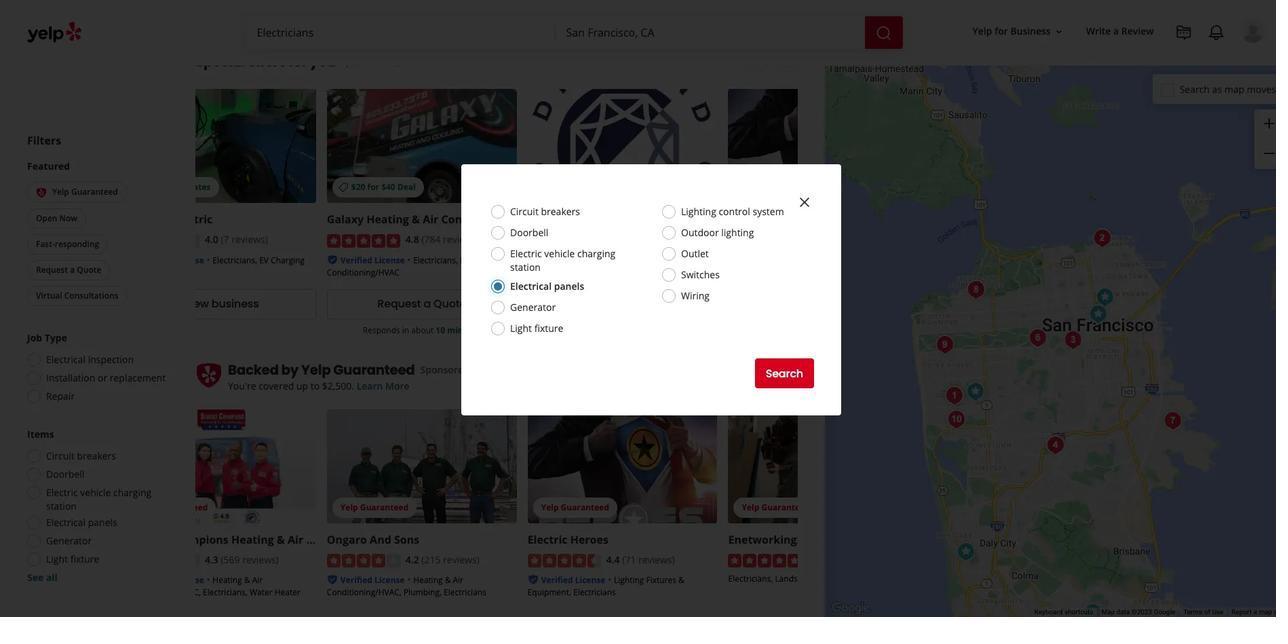 Task type: describe. For each thing, give the bounding box(es) containing it.
responds in about
[[772, 324, 845, 336]]

©2023
[[1132, 608, 1153, 616]]

verified for galaxy
[[341, 254, 373, 266]]

learn more link
[[357, 379, 410, 392]]

2 vertical spatial lighting
[[614, 574, 644, 586]]

4.7 star rating image
[[528, 234, 601, 248]]

0 horizontal spatial electric heroes
[[528, 532, 609, 547]]

you
[[310, 53, 335, 72]]

filters
[[27, 133, 61, 148]]

job
[[27, 331, 42, 344]]

heroes for the bottom the electric heroes link
[[571, 532, 609, 547]]

handyman heroes image
[[1025, 324, 1052, 352]]

request a quote for bit
[[578, 296, 667, 312]]

bay electric image
[[1089, 225, 1116, 252]]

yelp inside button
[[52, 186, 69, 198]]

a for request a quote button underneath fast-responding button
[[70, 264, 75, 276]]

yelp for enetworking510
[[742, 502, 760, 513]]

0 horizontal spatial sponsored
[[341, 55, 390, 68]]

yelp for business
[[973, 25, 1051, 38]]

electricians, inside heating & air conditioning/hvac, electricians, water heater installation/repair
[[203, 587, 248, 598]]

1 horizontal spatial equipment,
[[729, 267, 772, 278]]

2 horizontal spatial lighting
[[815, 254, 845, 266]]

1 vertical spatial charging
[[113, 486, 152, 499]]

reviews) for service champions heating & air conditioning
[[243, 553, 279, 566]]

16 yelp guaranteed v2 image
[[36, 187, 47, 198]]

heating inside the electricians, heating & air conditioning/hvac
[[460, 254, 490, 266]]

write a review link
[[1081, 19, 1160, 44]]

enetworking510
[[729, 532, 816, 547]]

featured
[[27, 160, 70, 173]]

a for request a quote button associated with electric
[[826, 296, 833, 312]]

ongaro
[[327, 532, 367, 547]]

request a quote button for bit
[[528, 289, 718, 319]]

yelp guaranteed
[[301, 360, 415, 379]]

heater
[[275, 587, 301, 598]]

vehicle inside search dialog
[[545, 247, 575, 260]]

report a map e link
[[1232, 608, 1277, 616]]

in for responds in about
[[811, 324, 819, 336]]

0 horizontal spatial light
[[46, 553, 68, 565]]

option group containing job type
[[23, 331, 168, 407]]

16 deal v2 image
[[338, 182, 349, 193]]

yelp for service champions heating & air conditioning
[[140, 502, 157, 513]]

projects image
[[1176, 24, 1193, 41]]

option group containing items
[[23, 428, 168, 584]]

outdoor
[[682, 226, 719, 239]]

to
[[311, 379, 320, 392]]

control
[[719, 205, 751, 218]]

by
[[281, 360, 299, 379]]

4.3 (569 reviews)
[[205, 553, 279, 566]]

license for electric
[[575, 574, 606, 586]]

request a quote for electric
[[779, 296, 868, 312]]

special
[[196, 53, 245, 72]]

faraday
[[126, 212, 170, 227]]

circuit breakers inside search dialog
[[510, 205, 580, 218]]

sons
[[394, 532, 420, 547]]

verified license for ongaro
[[341, 574, 405, 586]]

quote for galaxy heating & air conditioning, solar, electrical
[[434, 296, 466, 312]]

repair
[[46, 390, 75, 403]]

service
[[126, 532, 165, 547]]

0 horizontal spatial station
[[46, 500, 77, 513]]

galaxy heating & air conditioning, solar, electrical
[[327, 212, 600, 227]]

verified for ongaro
[[341, 574, 373, 586]]

search image
[[876, 25, 892, 41]]

view business link
[[126, 289, 316, 319]]

1 vertical spatial equipment,
[[528, 587, 571, 598]]

conditioning/hvac
[[327, 267, 400, 278]]

a for write a review link
[[1114, 25, 1120, 38]]

plumbing,
[[404, 587, 442, 598]]

4.3 star rating image
[[126, 554, 200, 568]]

yelp guaranteed link for and
[[327, 409, 517, 523]]

zoom in image
[[1262, 115, 1277, 131]]

carpenters
[[827, 573, 869, 585]]

1 vertical spatial circuit breakers
[[46, 449, 116, 462]]

1 vertical spatial electric heroes link
[[528, 532, 609, 547]]

conditioning/hvac, for ongaro
[[327, 587, 402, 598]]

yelp guaranteed for electric
[[541, 502, 610, 513]]

yelp guaranteed up enetworking510 in the bottom right of the page
[[742, 502, 810, 513]]

heating & air conditioning/hvac, plumbing, electricians
[[327, 574, 487, 598]]

wiring
[[682, 289, 710, 302]]

yelp guaranteed for ongaro
[[341, 502, 409, 513]]

panels inside search dialog
[[554, 280, 585, 293]]

search for search
[[766, 366, 804, 381]]

circuit inside search dialog
[[510, 205, 539, 218]]

responding
[[55, 238, 99, 250]]

terms of use link
[[1184, 608, 1224, 616]]

yelp for business button
[[968, 19, 1070, 44]]

keyboard
[[1035, 608, 1064, 616]]

heroes for top the electric heroes link
[[771, 212, 810, 227]]

4.4 (71 reviews)
[[607, 553, 675, 566]]

& inside heating & air conditioning/hvac, plumbing, electricians
[[445, 574, 451, 586]]

consultations
[[64, 290, 119, 301]]

quote for bit electrical
[[635, 296, 667, 312]]

4.8 (784 reviews)
[[406, 233, 480, 246]]

request a quote for galaxy
[[378, 296, 466, 312]]

shortcuts
[[1065, 608, 1094, 616]]

terms of use
[[1184, 608, 1224, 616]]

1 vertical spatial 4.4 star rating image
[[528, 554, 601, 568]]

free
[[151, 182, 169, 193]]

1 vertical spatial electric vehicle charging station
[[46, 486, 152, 513]]

$20 for $40 deal
[[352, 182, 416, 193]]

google image
[[829, 599, 874, 617]]

electricians, heating & air conditioning/hvac
[[327, 254, 510, 278]]

electric inside search dialog
[[510, 247, 542, 260]]

gavin chen image
[[1042, 432, 1070, 459]]

guaranteed for electric
[[561, 502, 610, 513]]

see all button
[[27, 571, 58, 584]]

map data ©2023 google
[[1102, 608, 1176, 616]]

map for moves
[[1225, 82, 1245, 95]]

& inside the electricians, heating & air conditioning/hvac
[[492, 254, 498, 266]]

open now
[[36, 212, 77, 224]]

installation or replacement
[[46, 371, 166, 384]]

view
[[183, 296, 209, 312]]

water
[[250, 587, 273, 598]]

electricians, for heating
[[413, 254, 458, 266]]

reviews) for ongaro and sons
[[443, 553, 480, 566]]

galaxy heating & air conditioning, solar, electrical link
[[327, 212, 600, 227]]

installation
[[46, 371, 95, 384]]

previous image for electric heroes
[[749, 54, 765, 70]]

zoom out image
[[1262, 145, 1277, 162]]

map for e
[[1260, 608, 1273, 616]]

outlet
[[682, 247, 709, 260]]

quote
[[611, 324, 633, 336]]

air inside heating & air conditioning/hvac, plumbing, electricians
[[453, 574, 464, 586]]

breakers inside search dialog
[[541, 205, 580, 218]]

license for galaxy
[[375, 254, 405, 266]]

data
[[1117, 608, 1131, 616]]

request a quote button for galaxy
[[327, 289, 517, 319]]

& inside heating & air conditioning/hvac, electricians, water heater installation/repair
[[244, 574, 250, 586]]

bit
[[528, 212, 543, 227]]

of
[[1205, 608, 1211, 616]]

verified license for electric
[[541, 574, 606, 586]]

this
[[656, 324, 670, 336]]

report a map e
[[1232, 608, 1277, 616]]

service champions heating & air conditioning link
[[126, 532, 376, 547]]

4 star rating image
[[126, 234, 200, 248]]

electricians down 4.4
[[574, 587, 616, 598]]

next image for enetworking510
[[780, 368, 796, 385]]

request a quote inside featured group
[[36, 264, 101, 276]]

reviews) right (28
[[639, 233, 675, 246]]

0 horizontal spatial light fixture
[[46, 553, 99, 565]]

1 vertical spatial fixture
[[70, 553, 99, 565]]

virtual consultations
[[36, 290, 119, 301]]

electricians down 4.7 star rating image on the left top of page
[[528, 253, 571, 265]]

next image for electric heroes
[[780, 54, 796, 70]]

electricians, landscaping, carpenters
[[729, 573, 869, 585]]

0 vertical spatial 4.4 star rating image
[[729, 234, 802, 248]]

4.4
[[607, 553, 620, 566]]

as
[[1213, 82, 1223, 95]]

authentic electrical image
[[943, 406, 970, 433]]

responds for responds in about
[[772, 324, 809, 336]]

0 horizontal spatial breakers
[[77, 449, 116, 462]]

electrical panels inside search dialog
[[510, 280, 585, 293]]

free estimates link
[[126, 89, 316, 203]]

electro integrity image
[[1060, 327, 1087, 354]]

request a quote button for electric
[[729, 289, 919, 319]]

(7
[[221, 233, 229, 246]]

0 horizontal spatial electrical panels
[[46, 516, 117, 529]]

1 horizontal spatial electric heroes
[[729, 212, 810, 227]]

report
[[1232, 608, 1253, 616]]

a for request a quote button corresponding to galaxy
[[424, 296, 431, 312]]

reviews) for galaxy heating & air conditioning, solar, electrical
[[443, 233, 480, 246]]

search button
[[755, 358, 815, 388]]

yelp for electric heroes
[[541, 502, 559, 513]]

yelp guaranteed link for champions
[[126, 409, 316, 523]]

16 verified v2 image
[[327, 574, 338, 585]]

in for responds in about 10 minutes
[[402, 324, 409, 336]]

request for galaxy heating & air conditioning, solar, electrical
[[378, 296, 421, 312]]

outdoor lighting
[[682, 226, 754, 239]]

heating up 4.8
[[367, 212, 409, 227]]

(215
[[422, 553, 441, 566]]

galaxy
[[327, 212, 364, 227]]

system
[[753, 205, 785, 218]]

electricians, for ev
[[213, 254, 257, 266]]



Task type: locate. For each thing, give the bounding box(es) containing it.
0 vertical spatial fixtures
[[847, 254, 878, 266]]

previous image for enetworking510
[[749, 368, 765, 385]]

1 horizontal spatial conditioning/hvac,
[[327, 587, 402, 598]]

fast-responding
[[36, 238, 99, 250]]

4.2 (215 reviews)
[[406, 553, 480, 566]]

0 vertical spatial light fixture
[[510, 322, 564, 335]]

light left you on the bottom left
[[510, 322, 532, 335]]

in left 10
[[402, 324, 409, 336]]

heating down (569
[[213, 574, 242, 586]]

charging up service
[[113, 486, 152, 499]]

light up all
[[46, 553, 68, 565]]

0 horizontal spatial fixture
[[70, 553, 99, 565]]

type
[[45, 331, 67, 344]]

0 horizontal spatial electric heroes link
[[528, 532, 609, 547]]

circuit inside option group
[[46, 449, 75, 462]]

inspection
[[88, 353, 134, 366]]

verified license button for electric
[[541, 573, 606, 586]]

0 vertical spatial circuit breakers
[[510, 205, 580, 218]]

search as map moves
[[1180, 82, 1277, 95]]

a left "quote"
[[604, 324, 609, 336]]

heating down 4.8 (784 reviews)
[[460, 254, 490, 266]]

request a quote up 'responds in about 10 minutes'
[[378, 296, 466, 312]]

light fixture up all
[[46, 553, 99, 565]]

1 horizontal spatial in
[[811, 324, 819, 336]]

0 vertical spatial fixture
[[535, 322, 564, 335]]

free price estimates from local electricians image
[[646, 0, 714, 17]]

a right write
[[1114, 25, 1120, 38]]

1 horizontal spatial light
[[510, 322, 532, 335]]

electric heroes down close icon
[[729, 212, 810, 227]]

champions
[[168, 532, 229, 547]]

google
[[1155, 608, 1176, 616]]

1 horizontal spatial lighting
[[682, 205, 717, 218]]

responds up search button
[[772, 324, 809, 336]]

generator inside search dialog
[[510, 301, 556, 314]]

air down 4.2 (215 reviews)
[[453, 574, 464, 586]]

2 yelp guaranteed link from the left
[[327, 409, 517, 523]]

0 vertical spatial sponsored
[[341, 55, 390, 68]]

0 vertical spatial equipment,
[[729, 267, 772, 278]]

2 responds from the left
[[772, 324, 809, 336]]

4.4 star rating image left 4.4
[[528, 554, 601, 568]]

5 star rating image
[[729, 554, 802, 568]]

1 vertical spatial light fixture
[[46, 553, 99, 565]]

lighting fixtures & equipment, electricians
[[729, 254, 886, 278], [528, 574, 685, 598]]

1 next image from the top
[[780, 54, 796, 70]]

$20
[[352, 182, 365, 193]]

electricians, down (784
[[413, 254, 458, 266]]

1 horizontal spatial heroes
[[771, 212, 810, 227]]

0 vertical spatial map
[[1225, 82, 1245, 95]]

(28
[[623, 233, 636, 246]]

0 vertical spatial generator
[[510, 301, 556, 314]]

1 horizontal spatial electrical panels
[[510, 280, 585, 293]]

request a quote up responds in about
[[779, 296, 868, 312]]

electric heroes link down close icon
[[729, 212, 810, 227]]

light
[[510, 322, 532, 335], [46, 553, 68, 565]]

1 vertical spatial lighting
[[815, 254, 845, 266]]

verified license
[[140, 254, 204, 266], [341, 254, 405, 266], [140, 574, 204, 586], [341, 574, 405, 586], [541, 574, 606, 586]]

conditioning/hvac, inside heating & air conditioning/hvac, electricians, water heater installation/repair
[[126, 587, 201, 598]]

light fixture left request
[[510, 322, 564, 335]]

1 vertical spatial doorbell
[[46, 468, 84, 481]]

1 horizontal spatial panels
[[554, 280, 585, 293]]

electric
[[173, 212, 213, 227], [729, 212, 769, 227], [510, 247, 542, 260], [46, 486, 78, 499], [528, 532, 568, 547]]

0 vertical spatial station
[[510, 261, 541, 274]]

0 vertical spatial heroes
[[771, 212, 810, 227]]

electric vehicle charging station down bit electrical
[[510, 247, 616, 274]]

verified license button for galaxy
[[341, 253, 405, 266]]

enetworking510 image
[[1092, 284, 1119, 311]]

minutes
[[447, 324, 481, 336]]

1 vertical spatial circuit
[[46, 449, 75, 462]]

quote up consultations
[[77, 264, 101, 276]]

circuit breakers down items
[[46, 449, 116, 462]]

reviews) right (71
[[639, 553, 675, 566]]

charging inside search dialog
[[578, 247, 616, 260]]

1 horizontal spatial circuit breakers
[[510, 205, 580, 218]]

16 verified v2 image
[[327, 254, 338, 265], [528, 574, 539, 585]]

yelp guaranteed link for heroes
[[528, 409, 718, 523]]

1 horizontal spatial business
[[672, 324, 705, 336]]

heroes up 4.4
[[571, 532, 609, 547]]

sr electric image
[[1080, 599, 1107, 617]]

2 horizontal spatial for
[[995, 25, 1009, 38]]

0 horizontal spatial equipment,
[[528, 587, 571, 598]]

fast-responding button
[[27, 234, 108, 255]]

panels
[[554, 280, 585, 293], [88, 516, 117, 529]]

keyboard shortcuts
[[1035, 608, 1094, 616]]

2 next image from the top
[[780, 368, 796, 385]]

about for responds in about
[[821, 324, 843, 336]]

0 vertical spatial previous image
[[749, 54, 765, 70]]

a inside write a review link
[[1114, 25, 1120, 38]]

yelp guaranteed up now
[[52, 186, 118, 198]]

0 vertical spatial business
[[212, 296, 259, 312]]

electricians, inside the electricians, heating & air conditioning/hvac
[[413, 254, 458, 266]]

charging down bit electrical link
[[578, 247, 616, 260]]

air
[[423, 212, 439, 227], [500, 254, 510, 266], [288, 532, 304, 547], [252, 574, 263, 586], [453, 574, 464, 586]]

next image
[[780, 54, 796, 70], [780, 368, 796, 385]]

1 horizontal spatial for
[[368, 182, 379, 193]]

fixture inside search dialog
[[535, 322, 564, 335]]

electrical inside search dialog
[[510, 280, 552, 293]]

1 horizontal spatial vehicle
[[545, 247, 575, 260]]

4.0 (7 reviews)
[[205, 233, 268, 246]]

4.8
[[406, 233, 419, 246]]

map
[[1102, 608, 1116, 616]]

light fixture inside search dialog
[[510, 322, 564, 335]]

heating up plumbing,
[[413, 574, 443, 586]]

0 horizontal spatial for
[[289, 53, 307, 72]]

electricians up responds in about
[[774, 267, 817, 278]]

view business
[[183, 296, 259, 312]]

deal
[[398, 182, 416, 193]]

None search field
[[246, 16, 906, 49]]

responds for responds in about 10 minutes
[[363, 324, 400, 336]]

lighting fixtures & equipment, electricians down 4.4
[[528, 574, 685, 598]]

a up you can request a quote from this business
[[625, 296, 632, 312]]

1 horizontal spatial circuit
[[510, 205, 539, 218]]

1 in from the left
[[402, 324, 409, 336]]

guaranteed up enetworking510 in the bottom right of the page
[[762, 502, 810, 513]]

request a quote button up responds in about
[[729, 289, 919, 319]]

in up search button
[[811, 324, 819, 336]]

conditioning/hvac, down the "4.2 star rating" image
[[327, 587, 402, 598]]

(569
[[221, 553, 240, 566]]

verified license for galaxy
[[341, 254, 405, 266]]

0 horizontal spatial lighting fixtures & equipment, electricians
[[528, 574, 685, 598]]

map
[[1225, 82, 1245, 95], [1260, 608, 1273, 616]]

1 horizontal spatial search
[[1180, 82, 1211, 95]]

2 previous image from the top
[[749, 368, 765, 385]]

4.3
[[205, 553, 218, 566]]

2 vertical spatial for
[[368, 182, 379, 193]]

user actions element
[[962, 17, 1277, 100]]

featured group
[[24, 160, 168, 309]]

electric vehicle charging station up service
[[46, 486, 152, 513]]

business inside view business link
[[212, 296, 259, 312]]

0 vertical spatial breakers
[[541, 205, 580, 218]]

quote up 10
[[434, 296, 466, 312]]

circuit
[[510, 205, 539, 218], [46, 449, 75, 462]]

1 vertical spatial map
[[1260, 608, 1273, 616]]

backed
[[228, 360, 279, 379]]

heating inside heating & air conditioning/hvac, electricians, water heater installation/repair
[[213, 574, 242, 586]]

1 vertical spatial generator
[[46, 534, 92, 547]]

guaranteed up now
[[71, 186, 118, 198]]

sponsored left 16 info v2 image
[[341, 55, 390, 68]]

solar,
[[517, 212, 548, 227]]

reviews) right (7
[[232, 233, 268, 246]]

air left conditioning
[[288, 532, 304, 547]]

electricians, for landscaping,
[[729, 573, 773, 585]]

0 vertical spatial light
[[510, 322, 532, 335]]

license for ongaro
[[375, 574, 405, 586]]

0 horizontal spatial charging
[[113, 486, 152, 499]]

electrical panels up you on the bottom left
[[510, 280, 585, 293]]

request for bit electrical
[[578, 296, 622, 312]]

0 vertical spatial charging
[[578, 247, 616, 260]]

electric heroes link
[[729, 212, 810, 227], [528, 532, 609, 547]]

yelp for ongaro and sons
[[341, 502, 358, 513]]

map region
[[727, 0, 1277, 617]]

quote up responds in about
[[835, 296, 868, 312]]

a right report
[[1254, 608, 1258, 616]]

breakers
[[541, 205, 580, 218], [77, 449, 116, 462]]

virtual
[[36, 290, 62, 301]]

you
[[541, 324, 555, 336]]

electricians inside heating & air conditioning/hvac, plumbing, electricians
[[444, 587, 487, 598]]

verified license button for ongaro
[[341, 573, 405, 586]]

heroes down close icon
[[771, 212, 810, 227]]

faraday electric
[[126, 212, 213, 227]]

1 previous image from the top
[[749, 54, 765, 70]]

0 vertical spatial search
[[1180, 82, 1211, 95]]

request a quote button up you can request a quote from this business
[[528, 289, 718, 319]]

responds in about 10 minutes
[[363, 324, 481, 336]]

ev
[[259, 254, 269, 266]]

1 horizontal spatial breakers
[[541, 205, 580, 218]]

1 horizontal spatial about
[[821, 324, 843, 336]]

1 about from the left
[[412, 324, 434, 336]]

a
[[1114, 25, 1120, 38], [70, 264, 75, 276], [424, 296, 431, 312], [625, 296, 632, 312], [826, 296, 833, 312], [604, 324, 609, 336], [1254, 608, 1258, 616]]

4 yelp guaranteed link from the left
[[729, 409, 919, 523]]

reviews) for electric heroes
[[639, 553, 675, 566]]

electricians, ev charging stations
[[126, 254, 305, 278]]

covered
[[259, 379, 294, 392]]

request inside featured group
[[36, 264, 68, 276]]

0 vertical spatial doorbell
[[510, 226, 549, 239]]

search down responds in about
[[766, 366, 804, 381]]

electric heroes link up 4.4
[[528, 532, 609, 547]]

4.8 star rating image
[[327, 234, 400, 248]]

electricians, down (569
[[203, 587, 248, 598]]

0 horizontal spatial fixtures
[[647, 574, 677, 586]]

(784
[[422, 233, 441, 246]]

$2,500.
[[322, 379, 354, 392]]

4.2
[[406, 553, 419, 566]]

yelp guaranteed for service
[[140, 502, 208, 513]]

bit electrical
[[528, 212, 596, 227]]

air up water
[[252, 574, 263, 586]]

lighting
[[722, 226, 754, 239]]

0 horizontal spatial generator
[[46, 534, 92, 547]]

generator up you on the bottom left
[[510, 301, 556, 314]]

1 vertical spatial fixtures
[[647, 574, 677, 586]]

yelp guaranteed up "champions"
[[140, 502, 208, 513]]

1 horizontal spatial doorbell
[[510, 226, 549, 239]]

0 vertical spatial electric vehicle charging station
[[510, 247, 616, 274]]

reviews) down service champions heating & air conditioning link
[[243, 553, 279, 566]]

bryan poli electrical contractor image
[[963, 276, 990, 303]]

2 about from the left
[[821, 324, 843, 336]]

verified for electric
[[541, 574, 573, 586]]

conditioning/hvac, down "4.3 star rating" image
[[126, 587, 201, 598]]

in
[[402, 324, 409, 336], [811, 324, 819, 336]]

about
[[412, 324, 434, 336], [821, 324, 843, 336]]

0 horizontal spatial lighting
[[614, 574, 644, 586]]

circuit breakers up 4.7 star rating image on the left top of page
[[510, 205, 580, 218]]

0 vertical spatial vehicle
[[545, 247, 575, 260]]

fast-
[[36, 238, 55, 250]]

for left business
[[995, 25, 1009, 38]]

air inside the electricians, heating & air conditioning/hvac
[[500, 254, 510, 266]]

electricians
[[528, 253, 571, 265], [774, 267, 817, 278], [444, 587, 487, 598], [574, 587, 616, 598]]

request up request
[[578, 296, 622, 312]]

guaranteed up 4.4
[[561, 502, 610, 513]]

keyboard shortcuts button
[[1035, 608, 1094, 617]]

2 conditioning/hvac, from the left
[[327, 587, 402, 598]]

conditioning/hvac,
[[126, 587, 201, 598], [327, 587, 402, 598]]

request a quote button up 'responds in about 10 minutes'
[[327, 289, 517, 319]]

air inside heating & air conditioning/hvac, electricians, water heater installation/repair
[[252, 574, 263, 586]]

electricians,
[[213, 254, 257, 266], [413, 254, 458, 266], [729, 573, 773, 585], [203, 587, 248, 598]]

mfc electric image
[[962, 378, 989, 405]]

light fixture
[[510, 322, 564, 335], [46, 553, 99, 565]]

lighting control system
[[682, 205, 785, 218]]

previous image
[[749, 54, 765, 70], [749, 368, 765, 385]]

1 vertical spatial lighting fixtures & equipment, electricians
[[528, 574, 685, 598]]

16 verified v2 image for galaxy heating & air conditioning, solar, electrical
[[327, 254, 338, 265]]

16 info v2 image
[[393, 56, 403, 67]]

bv electric image
[[941, 382, 968, 409]]

0 horizontal spatial circuit
[[46, 449, 75, 462]]

search for search as map moves
[[1180, 82, 1211, 95]]

replacement
[[110, 371, 166, 384]]

guaranteed for ongaro
[[360, 502, 409, 513]]

0 horizontal spatial in
[[402, 324, 409, 336]]

from
[[635, 324, 654, 336]]

for left $40
[[368, 182, 379, 193]]

lighting inside search dialog
[[682, 205, 717, 218]]

switches
[[682, 268, 720, 281]]

1 horizontal spatial charging
[[578, 247, 616, 260]]

guaranteed inside button
[[71, 186, 118, 198]]

16 verified v2 image for electric heroes
[[528, 574, 539, 585]]

and
[[370, 532, 392, 547]]

enetworking510 link
[[729, 532, 816, 547]]

guaranteed up and
[[360, 502, 409, 513]]

guaranteed for service
[[159, 502, 208, 513]]

air up (784
[[423, 212, 439, 227]]

fixture
[[535, 322, 564, 335], [70, 553, 99, 565]]

doorbell inside search dialog
[[510, 226, 549, 239]]

now
[[59, 212, 77, 224]]

1 vertical spatial sponsored
[[421, 363, 469, 376]]

or
[[98, 371, 107, 384]]

0 horizontal spatial doorbell
[[46, 468, 84, 481]]

close image
[[797, 194, 813, 210]]

for for $20
[[368, 182, 379, 193]]

3 yelp guaranteed link from the left
[[528, 409, 718, 523]]

1 option group from the top
[[23, 331, 168, 407]]

quote up from
[[635, 296, 667, 312]]

can
[[557, 324, 571, 336]]

equipment,
[[729, 267, 772, 278], [528, 587, 571, 598]]

request a quote button down fast-responding button
[[27, 260, 110, 280]]

2 option group from the top
[[23, 428, 168, 584]]

for left you
[[289, 53, 307, 72]]

0 vertical spatial for
[[995, 25, 1009, 38]]

quote for electric heroes
[[835, 296, 868, 312]]

electricians, down 4.0 (7 reviews)
[[213, 254, 257, 266]]

request a quote up you can request a quote from this business
[[578, 296, 667, 312]]

for inside '$20 for $40 deal' link
[[368, 182, 379, 193]]

stations
[[126, 267, 157, 278]]

1 vertical spatial search
[[766, 366, 804, 381]]

1 vertical spatial heroes
[[571, 532, 609, 547]]

1 yelp guaranteed link from the left
[[126, 409, 316, 523]]

option group
[[23, 331, 168, 407], [23, 428, 168, 584]]

1 horizontal spatial fixtures
[[847, 254, 878, 266]]

1 horizontal spatial 16 verified v2 image
[[528, 574, 539, 585]]

heating up '4.3 (569 reviews)'
[[231, 532, 274, 547]]

(71
[[623, 553, 636, 566]]

you can request a quote from this business
[[541, 324, 705, 336]]

4.4 star rating image
[[729, 234, 802, 248], [528, 554, 601, 568]]

generator up all
[[46, 534, 92, 547]]

0 vertical spatial circuit
[[510, 205, 539, 218]]

1 conditioning/hvac, from the left
[[126, 587, 201, 598]]

1 vertical spatial option group
[[23, 428, 168, 584]]

group
[[1255, 109, 1277, 169]]

business right view
[[212, 296, 259, 312]]

search left "as"
[[1180, 82, 1211, 95]]

1 horizontal spatial light fixture
[[510, 322, 564, 335]]

review
[[1122, 25, 1155, 38]]

request for electric heroes
[[779, 296, 823, 312]]

bv electric image
[[941, 382, 968, 409]]

light inside search dialog
[[510, 322, 532, 335]]

max electric - san francisco image
[[1160, 407, 1187, 434]]

a up 'responds in about 10 minutes'
[[424, 296, 431, 312]]

2 in from the left
[[811, 324, 819, 336]]

for for yelp
[[995, 25, 1009, 38]]

0 horizontal spatial circuit breakers
[[46, 449, 116, 462]]

1 horizontal spatial responds
[[772, 324, 809, 336]]

vehicle
[[545, 247, 575, 260], [80, 486, 111, 499]]

4.4 star rating image down 'system'
[[729, 234, 802, 248]]

license
[[174, 254, 204, 266], [375, 254, 405, 266], [174, 574, 204, 586], [375, 574, 405, 586], [575, 574, 606, 586]]

reviews) for faraday electric
[[232, 233, 268, 246]]

air down conditioning,
[[500, 254, 510, 266]]

0 vertical spatial electric heroes link
[[729, 212, 810, 227]]

request a quote down fast-responding button
[[36, 264, 101, 276]]

0 vertical spatial option group
[[23, 331, 168, 407]]

doorbell
[[510, 226, 549, 239], [46, 468, 84, 481]]

1 horizontal spatial 4.4 star rating image
[[729, 234, 802, 248]]

a up responds in about
[[826, 296, 833, 312]]

reviews) right (215
[[443, 553, 480, 566]]

quote inside featured group
[[77, 264, 101, 276]]

electric vehicle charging station inside search dialog
[[510, 247, 616, 274]]

1 horizontal spatial map
[[1260, 608, 1273, 616]]

faraday electric image
[[1085, 301, 1112, 328]]

installation/repair
[[126, 598, 196, 610]]

0 vertical spatial electrical panels
[[510, 280, 585, 293]]

verified license button
[[140, 253, 204, 266], [341, 253, 405, 266], [140, 573, 204, 586], [341, 573, 405, 586], [541, 573, 606, 586]]

request a quote button
[[27, 260, 110, 280], [327, 289, 517, 319], [528, 289, 718, 319], [729, 289, 919, 319]]

yelp inside button
[[973, 25, 993, 38]]

0 horizontal spatial vehicle
[[80, 486, 111, 499]]

use
[[1213, 608, 1224, 616]]

0 horizontal spatial search
[[766, 366, 804, 381]]

1 horizontal spatial fixture
[[535, 322, 564, 335]]

lighting fixtures & equipment, electricians up responds in about
[[729, 254, 886, 278]]

4.2 star rating image
[[327, 554, 400, 568]]

notifications image
[[1209, 24, 1225, 41]]

search inside button
[[766, 366, 804, 381]]

electric heroes up 4.4
[[528, 532, 609, 547]]

$40
[[382, 182, 396, 193]]

faraday electric link
[[126, 212, 213, 227]]

0 horizontal spatial 4.4 star rating image
[[528, 554, 601, 568]]

guaranteed up "champions"
[[159, 502, 208, 513]]

a down fast-responding button
[[70, 264, 75, 276]]

0 horizontal spatial 16 verified v2 image
[[327, 254, 338, 265]]

yelp guaranteed up ongaro and sons
[[341, 502, 409, 513]]

0 vertical spatial lighting fixtures & equipment, electricians
[[729, 254, 886, 278]]

electricians down 4.2 (215 reviews)
[[444, 587, 487, 598]]

yelp guaranteed inside button
[[52, 186, 118, 198]]

open now button
[[27, 208, 86, 229]]

conditioning/hvac, inside heating & air conditioning/hvac, plumbing, electricians
[[327, 587, 402, 598]]

bit electrical image
[[953, 538, 980, 565]]

reviews) down the galaxy heating & air conditioning, solar, electrical
[[443, 233, 480, 246]]

backed by yelp guaranteed sponsored you're covered up to $2,500. learn more
[[228, 360, 469, 392]]

a for request a quote button associated with bit
[[625, 296, 632, 312]]

1 responds from the left
[[363, 324, 400, 336]]

sponsored down 10
[[421, 363, 469, 376]]

a inside featured group
[[70, 264, 75, 276]]

electrical panels up all
[[46, 516, 117, 529]]

lighting
[[682, 205, 717, 218], [815, 254, 845, 266], [614, 574, 644, 586]]

heating inside heating & air conditioning/hvac, plumbing, electricians
[[413, 574, 443, 586]]

1 vertical spatial panels
[[88, 516, 117, 529]]

request up virtual
[[36, 264, 68, 276]]

request up responds in about
[[779, 296, 823, 312]]

bit electrical link
[[528, 212, 596, 227]]

16 chevron down v2 image
[[1054, 26, 1065, 37]]

electricians, inside electricians, ev charging stations
[[213, 254, 257, 266]]

reviews)
[[232, 233, 268, 246], [443, 233, 480, 246], [639, 233, 675, 246], [243, 553, 279, 566], [443, 553, 480, 566], [639, 553, 675, 566]]

1 vertical spatial business
[[672, 324, 705, 336]]

1 horizontal spatial electric vehicle charging station
[[510, 247, 616, 274]]

yelp guaranteed button
[[27, 182, 127, 203]]

heating & air conditioning/hvac, electricians, water heater installation/repair
[[126, 574, 301, 610]]

conditioning/hvac, for service
[[126, 587, 201, 598]]

about for responds in about 10 minutes
[[412, 324, 434, 336]]

1 horizontal spatial lighting fixtures & equipment, electricians
[[729, 254, 886, 278]]

yelp guaranteed up 4.4
[[541, 502, 610, 513]]

responds up yelp guaranteed
[[363, 324, 400, 336]]

1 vertical spatial breakers
[[77, 449, 116, 462]]

general sf image
[[932, 331, 959, 358]]

search dialog
[[0, 0, 1277, 617]]

sponsored inside backed by yelp guaranteed sponsored you're covered up to $2,500. learn more
[[421, 363, 469, 376]]

more
[[386, 379, 410, 392]]

for inside yelp for business button
[[995, 25, 1009, 38]]

1 vertical spatial vehicle
[[80, 486, 111, 499]]

1 horizontal spatial generator
[[510, 301, 556, 314]]

station inside search dialog
[[510, 261, 541, 274]]

business right this
[[672, 324, 705, 336]]

0 vertical spatial 16 verified v2 image
[[327, 254, 338, 265]]

electricians, down "5 star rating" 'image' in the right bottom of the page
[[729, 573, 773, 585]]

map right "as"
[[1225, 82, 1245, 95]]

map left e
[[1260, 608, 1273, 616]]

0 vertical spatial next image
[[780, 54, 796, 70]]

estimates
[[171, 182, 211, 193]]

request up 'responds in about 10 minutes'
[[378, 296, 421, 312]]

1 vertical spatial for
[[289, 53, 307, 72]]

0 horizontal spatial map
[[1225, 82, 1245, 95]]



Task type: vqa. For each thing, say whether or not it's contained in the screenshot.
AMERICAN
no



